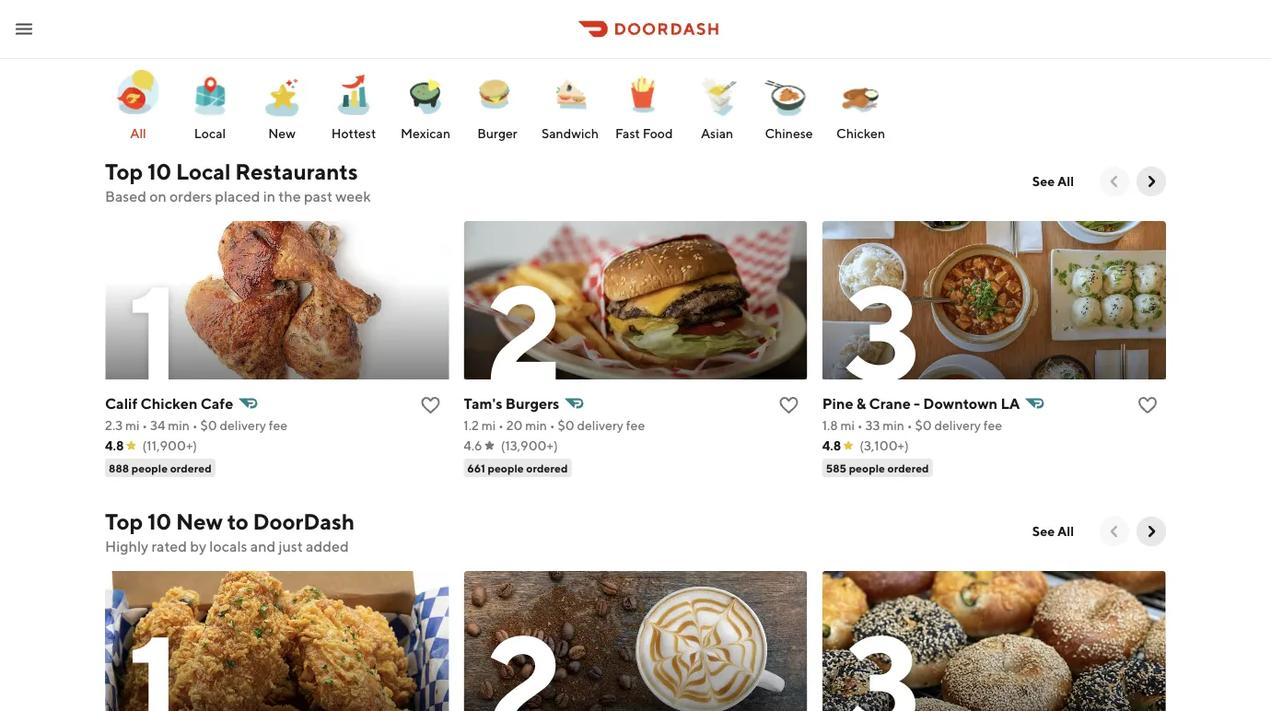 Task type: locate. For each thing, give the bounding box(es) containing it.
34
[[150, 418, 165, 433]]

1 see all button from the top
[[1022, 167, 1086, 196]]

0 vertical spatial see all
[[1033, 174, 1075, 189]]

click to add this store to your saved list image for 3
[[1137, 394, 1160, 417]]

1 horizontal spatial $​0
[[558, 418, 575, 433]]

• left 33
[[858, 418, 863, 433]]

see all button
[[1022, 167, 1086, 196], [1022, 517, 1086, 547]]

1 vertical spatial local
[[176, 158, 231, 184]]

2 mi from the left
[[482, 418, 496, 433]]

1 vertical spatial all
[[1058, 174, 1075, 189]]

2 see all from the top
[[1033, 524, 1075, 539]]

3 people from the left
[[850, 462, 886, 475]]

to
[[227, 508, 249, 535]]

next button of carousel image right previous button of carousel image
[[1143, 172, 1161, 191]]

1 horizontal spatial people
[[488, 462, 524, 475]]

0 horizontal spatial mi
[[125, 418, 140, 433]]

next button of carousel image
[[1143, 172, 1161, 191], [1143, 523, 1161, 541]]

restaurants
[[235, 158, 358, 184]]

1 vertical spatial next button of carousel image
[[1143, 523, 1161, 541]]

1 top from the top
[[105, 158, 143, 184]]

2
[[486, 253, 561, 410]]

ordered
[[170, 462, 212, 475], [527, 462, 568, 475], [888, 462, 930, 475]]

2 people from the left
[[488, 462, 524, 475]]

3 mi from the left
[[841, 418, 855, 433]]

1 see from the top
[[1033, 174, 1056, 189]]

20
[[507, 418, 523, 433]]

1 next button of carousel image from the top
[[1143, 172, 1161, 191]]

3 delivery from the left
[[935, 418, 982, 433]]

2 $​0 from the left
[[558, 418, 575, 433]]

all left previous button of carousel image
[[1058, 174, 1075, 189]]

1 mi from the left
[[125, 418, 140, 433]]

2 fee from the left
[[627, 418, 645, 433]]

delivery for 1
[[220, 418, 266, 433]]

$​0 down 'cafe'
[[200, 418, 217, 433]]

cafe
[[201, 395, 233, 412]]

1 vertical spatial chicken
[[141, 395, 198, 412]]

see left previous button of carousel icon
[[1033, 524, 1056, 539]]

all for top 10 new to doordash
[[1058, 524, 1075, 539]]

0 vertical spatial see
[[1033, 174, 1056, 189]]

888 people ordered
[[109, 462, 212, 475]]

on
[[150, 188, 167, 205]]

chicken right the chinese
[[837, 126, 886, 141]]

top 10 new to doordash highly rated by locals and just added
[[105, 508, 355, 555]]

1 horizontal spatial 4.8
[[823, 438, 842, 453]]

10 inside top 10 local restaurants based on orders placed in the past week
[[147, 158, 172, 184]]

local up top 10 local restaurants based on orders placed in the past week
[[194, 126, 226, 141]]

3
[[845, 253, 919, 410]]

10
[[147, 158, 172, 184], [147, 508, 172, 535]]

1 see all from the top
[[1033, 174, 1075, 189]]

2.3
[[105, 418, 123, 433]]

see
[[1033, 174, 1056, 189], [1033, 524, 1056, 539]]

33
[[866, 418, 881, 433]]

1 ordered from the left
[[170, 462, 212, 475]]

ordered down (11,900+)
[[170, 462, 212, 475]]

1 vertical spatial new
[[176, 508, 223, 535]]

1 click to add this store to your saved list image from the left
[[420, 394, 442, 417]]

people for 1
[[132, 462, 168, 475]]

mi right 2.3
[[125, 418, 140, 433]]

1 vertical spatial see all button
[[1022, 517, 1086, 547]]

see all button for top 10 local restaurants
[[1022, 167, 1086, 196]]

1 horizontal spatial delivery
[[577, 418, 624, 433]]

• down pine & crane - downtown la
[[908, 418, 913, 433]]

people down the (3,100+)
[[850, 462, 886, 475]]

past
[[304, 188, 333, 205]]

top inside top 10 new to doordash highly rated by locals and just added
[[105, 508, 143, 535]]

10 inside top 10 new to doordash highly rated by locals and just added
[[147, 508, 172, 535]]

2 see all button from the top
[[1022, 517, 1086, 547]]

0 vertical spatial chicken
[[837, 126, 886, 141]]

(11,900+)
[[142, 438, 197, 453]]

1 vertical spatial top
[[105, 508, 143, 535]]

next button of carousel image for top 10 local restaurants
[[1143, 172, 1161, 191]]

10 up "rated"
[[147, 508, 172, 535]]

see all
[[1033, 174, 1075, 189], [1033, 524, 1075, 539]]

1 horizontal spatial chicken
[[837, 126, 886, 141]]

mi right 1.8 on the right bottom
[[841, 418, 855, 433]]

4.8
[[105, 438, 124, 453], [823, 438, 842, 453]]

top
[[105, 158, 143, 184], [105, 508, 143, 535]]

1.8 mi • 33 min • $​0 delivery fee
[[823, 418, 1003, 433]]

fast
[[616, 126, 640, 141]]

pine & crane - downtown la
[[823, 395, 1021, 412]]

chicken
[[837, 126, 886, 141], [141, 395, 198, 412]]

crane
[[870, 395, 911, 412]]

all up based
[[130, 126, 146, 141]]

by
[[190, 538, 207, 555]]

see all left previous button of carousel icon
[[1033, 524, 1075, 539]]

new up by
[[176, 508, 223, 535]]

0 horizontal spatial click to add this store to your saved list image
[[420, 394, 442, 417]]

2 10 from the top
[[147, 508, 172, 535]]

mi for 1
[[125, 418, 140, 433]]

click to add this store to your saved list image
[[420, 394, 442, 417], [1137, 394, 1160, 417]]

top for top 10 local restaurants
[[105, 158, 143, 184]]

1
[[127, 253, 178, 410]]

0 horizontal spatial fee
[[269, 418, 288, 433]]

3 • from the left
[[499, 418, 504, 433]]

1 horizontal spatial new
[[268, 126, 296, 141]]

2 horizontal spatial ordered
[[888, 462, 930, 475]]

$​0 down burgers
[[558, 418, 575, 433]]

tam's
[[464, 395, 503, 412]]

new up restaurants
[[268, 126, 296, 141]]

661 people ordered
[[468, 462, 568, 475]]

top up highly
[[105, 508, 143, 535]]

2 ordered from the left
[[527, 462, 568, 475]]

3 min from the left
[[883, 418, 905, 433]]

10 up on
[[147, 158, 172, 184]]

0 horizontal spatial 4.8
[[105, 438, 124, 453]]

1 delivery from the left
[[220, 418, 266, 433]]

1 4.8 from the left
[[105, 438, 124, 453]]

hottest
[[332, 126, 376, 141]]

top 10 local restaurants based on orders placed in the past week
[[105, 158, 371, 205]]

4 • from the left
[[550, 418, 555, 433]]

2 4.8 from the left
[[823, 438, 842, 453]]

0 vertical spatial next button of carousel image
[[1143, 172, 1161, 191]]

$​0 for 1
[[200, 418, 217, 433]]

ordered down "(13,900+)"
[[527, 462, 568, 475]]

min right 33
[[883, 418, 905, 433]]

see all button left previous button of carousel icon
[[1022, 517, 1086, 547]]

3 $​0 from the left
[[916, 418, 932, 433]]

mi for 2
[[482, 418, 496, 433]]

2 click to add this store to your saved list image from the left
[[1137, 394, 1160, 417]]

all
[[130, 126, 146, 141], [1058, 174, 1075, 189], [1058, 524, 1075, 539]]

delivery
[[220, 418, 266, 433], [577, 418, 624, 433], [935, 418, 982, 433]]

2 horizontal spatial delivery
[[935, 418, 982, 433]]

1 vertical spatial 10
[[147, 508, 172, 535]]

fee
[[269, 418, 288, 433], [627, 418, 645, 433], [984, 418, 1003, 433]]

0 horizontal spatial people
[[132, 462, 168, 475]]

$​0 down pine & crane - downtown la
[[916, 418, 932, 433]]

in
[[263, 188, 276, 205]]

open menu image
[[13, 18, 35, 40]]

1 horizontal spatial ordered
[[527, 462, 568, 475]]

min right 34
[[168, 418, 190, 433]]

2 horizontal spatial fee
[[984, 418, 1003, 433]]

mi right 1.2
[[482, 418, 496, 433]]

1.2
[[464, 418, 479, 433]]

• left 20
[[499, 418, 504, 433]]

people
[[132, 462, 168, 475], [488, 462, 524, 475], [850, 462, 886, 475]]

fee for 2
[[627, 418, 645, 433]]

1 $​0 from the left
[[200, 418, 217, 433]]

local
[[194, 126, 226, 141], [176, 158, 231, 184]]

4.8 down 2.3
[[105, 438, 124, 453]]

1 vertical spatial see all
[[1033, 524, 1075, 539]]

highly
[[105, 538, 149, 555]]

1 horizontal spatial click to add this store to your saved list image
[[1137, 394, 1160, 417]]

• down burgers
[[550, 418, 555, 433]]

3 ordered from the left
[[888, 462, 930, 475]]

rated
[[152, 538, 187, 555]]

new
[[268, 126, 296, 141], [176, 508, 223, 535]]

$​0
[[200, 418, 217, 433], [558, 418, 575, 433], [916, 418, 932, 433]]

ordered down the (3,100+)
[[888, 462, 930, 475]]

burgers
[[506, 395, 560, 412]]

0 horizontal spatial delivery
[[220, 418, 266, 433]]

•
[[142, 418, 148, 433], [192, 418, 198, 433], [499, 418, 504, 433], [550, 418, 555, 433], [858, 418, 863, 433], [908, 418, 913, 433]]

previous button of carousel image
[[1106, 172, 1124, 191]]

added
[[306, 538, 349, 555]]

min up "(13,900+)"
[[526, 418, 547, 433]]

$​0 for 2
[[558, 418, 575, 433]]

ordered for 2
[[527, 462, 568, 475]]

2 horizontal spatial people
[[850, 462, 886, 475]]

0 vertical spatial 10
[[147, 158, 172, 184]]

2 min from the left
[[526, 418, 547, 433]]

1 horizontal spatial min
[[526, 418, 547, 433]]

3 fee from the left
[[984, 418, 1003, 433]]

6 • from the left
[[908, 418, 913, 433]]

4.8 for 3
[[823, 438, 842, 453]]

0 vertical spatial see all button
[[1022, 167, 1086, 196]]

chicken up 34
[[141, 395, 198, 412]]

2 top from the top
[[105, 508, 143, 535]]

sandwich
[[542, 126, 599, 141]]

people right 661
[[488, 462, 524, 475]]

2 see from the top
[[1033, 524, 1056, 539]]

1 10 from the top
[[147, 158, 172, 184]]

see all button left previous button of carousel image
[[1022, 167, 1086, 196]]

min for 1
[[168, 418, 190, 433]]

1 min from the left
[[168, 418, 190, 433]]

local up the orders
[[176, 158, 231, 184]]

1 vertical spatial see
[[1033, 524, 1056, 539]]

0 horizontal spatial min
[[168, 418, 190, 433]]

• left 34
[[142, 418, 148, 433]]

people down (11,900+)
[[132, 462, 168, 475]]

delivery for 2
[[577, 418, 624, 433]]

mi
[[125, 418, 140, 433], [482, 418, 496, 433], [841, 418, 855, 433]]

2 horizontal spatial mi
[[841, 418, 855, 433]]

0 vertical spatial top
[[105, 158, 143, 184]]

1 horizontal spatial mi
[[482, 418, 496, 433]]

2 horizontal spatial min
[[883, 418, 905, 433]]

0 vertical spatial new
[[268, 126, 296, 141]]

1 people from the left
[[132, 462, 168, 475]]

ordered for 1
[[170, 462, 212, 475]]

top inside top 10 local restaurants based on orders placed in the past week
[[105, 158, 143, 184]]

1 fee from the left
[[269, 418, 288, 433]]

min
[[168, 418, 190, 433], [526, 418, 547, 433], [883, 418, 905, 433]]

fee for 1
[[269, 418, 288, 433]]

see left previous button of carousel image
[[1033, 174, 1056, 189]]

local inside top 10 local restaurants based on orders placed in the past week
[[176, 158, 231, 184]]

10 for local
[[147, 158, 172, 184]]

888
[[109, 462, 129, 475]]

2 next button of carousel image from the top
[[1143, 523, 1161, 541]]

calif
[[105, 395, 138, 412]]

delivery down downtown on the right of the page
[[935, 418, 982, 433]]

top up based
[[105, 158, 143, 184]]

0 horizontal spatial new
[[176, 508, 223, 535]]

1 horizontal spatial fee
[[627, 418, 645, 433]]

• up (11,900+)
[[192, 418, 198, 433]]

delivery down 'cafe'
[[220, 418, 266, 433]]

0 horizontal spatial ordered
[[170, 462, 212, 475]]

2 vertical spatial all
[[1058, 524, 1075, 539]]

(13,900+)
[[501, 438, 558, 453]]

2 delivery from the left
[[577, 418, 624, 433]]

0 horizontal spatial $​0
[[200, 418, 217, 433]]

4.8 down 1.8 on the right bottom
[[823, 438, 842, 453]]

2 horizontal spatial $​0
[[916, 418, 932, 433]]

all left previous button of carousel icon
[[1058, 524, 1075, 539]]

-
[[914, 395, 921, 412]]

food
[[643, 126, 673, 141]]

delivery right 20
[[577, 418, 624, 433]]

min for 2
[[526, 418, 547, 433]]

2 • from the left
[[192, 418, 198, 433]]

tam's burgers
[[464, 395, 560, 412]]

previous button of carousel image
[[1106, 523, 1124, 541]]

see all left previous button of carousel image
[[1033, 174, 1075, 189]]

next button of carousel image right previous button of carousel icon
[[1143, 523, 1161, 541]]

661
[[468, 462, 486, 475]]



Task type: vqa. For each thing, say whether or not it's contained in the screenshot.
fifth • from right
yes



Task type: describe. For each thing, give the bounding box(es) containing it.
just
[[279, 538, 303, 555]]

all for top 10 local restaurants
[[1058, 174, 1075, 189]]

week
[[336, 188, 371, 205]]

chinese
[[765, 126, 814, 141]]

see all for top 10 local restaurants
[[1033, 174, 1075, 189]]

top for top 10 new to doordash
[[105, 508, 143, 535]]

10 for new
[[147, 508, 172, 535]]

and
[[250, 538, 276, 555]]

see all button for top 10 new to doordash
[[1022, 517, 1086, 547]]

fee for 3
[[984, 418, 1003, 433]]

585
[[826, 462, 847, 475]]

mexican
[[401, 126, 451, 141]]

585 people ordered
[[826, 462, 930, 475]]

downtown
[[924, 395, 998, 412]]

click to add this store to your saved list image
[[779, 394, 801, 417]]

2.3 mi • 34 min • $​0 delivery fee
[[105, 418, 288, 433]]

mi for 3
[[841, 418, 855, 433]]

click to add this store to your saved list image for 1
[[420, 394, 442, 417]]

burger
[[478, 126, 518, 141]]

see all for top 10 new to doordash
[[1033, 524, 1075, 539]]

pine
[[823, 395, 854, 412]]

4.6
[[464, 438, 483, 453]]

doordash
[[253, 508, 355, 535]]

la
[[1001, 395, 1021, 412]]

5 • from the left
[[858, 418, 863, 433]]

placed
[[215, 188, 260, 205]]

ordered for 3
[[888, 462, 930, 475]]

1 • from the left
[[142, 418, 148, 433]]

see for top 10 local restaurants
[[1033, 174, 1056, 189]]

based
[[105, 188, 147, 205]]

&
[[857, 395, 867, 412]]

0 vertical spatial local
[[194, 126, 226, 141]]

people for 3
[[850, 462, 886, 475]]

4.8 for 1
[[105, 438, 124, 453]]

$​0 for 3
[[916, 418, 932, 433]]

0 horizontal spatial chicken
[[141, 395, 198, 412]]

min for 3
[[883, 418, 905, 433]]

1.2 mi • 20 min • $​0 delivery fee
[[464, 418, 645, 433]]

asian
[[701, 126, 734, 141]]

(3,100+)
[[860, 438, 909, 453]]

locals
[[209, 538, 248, 555]]

calif chicken cafe
[[105, 395, 233, 412]]

new inside top 10 new to doordash highly rated by locals and just added
[[176, 508, 223, 535]]

the
[[279, 188, 301, 205]]

1.8
[[823, 418, 838, 433]]

delivery for 3
[[935, 418, 982, 433]]

0 vertical spatial all
[[130, 126, 146, 141]]

next button of carousel image for top 10 new to doordash
[[1143, 523, 1161, 541]]

fast food
[[616, 126, 673, 141]]

see for top 10 new to doordash
[[1033, 524, 1056, 539]]

orders
[[170, 188, 212, 205]]

people for 2
[[488, 462, 524, 475]]



